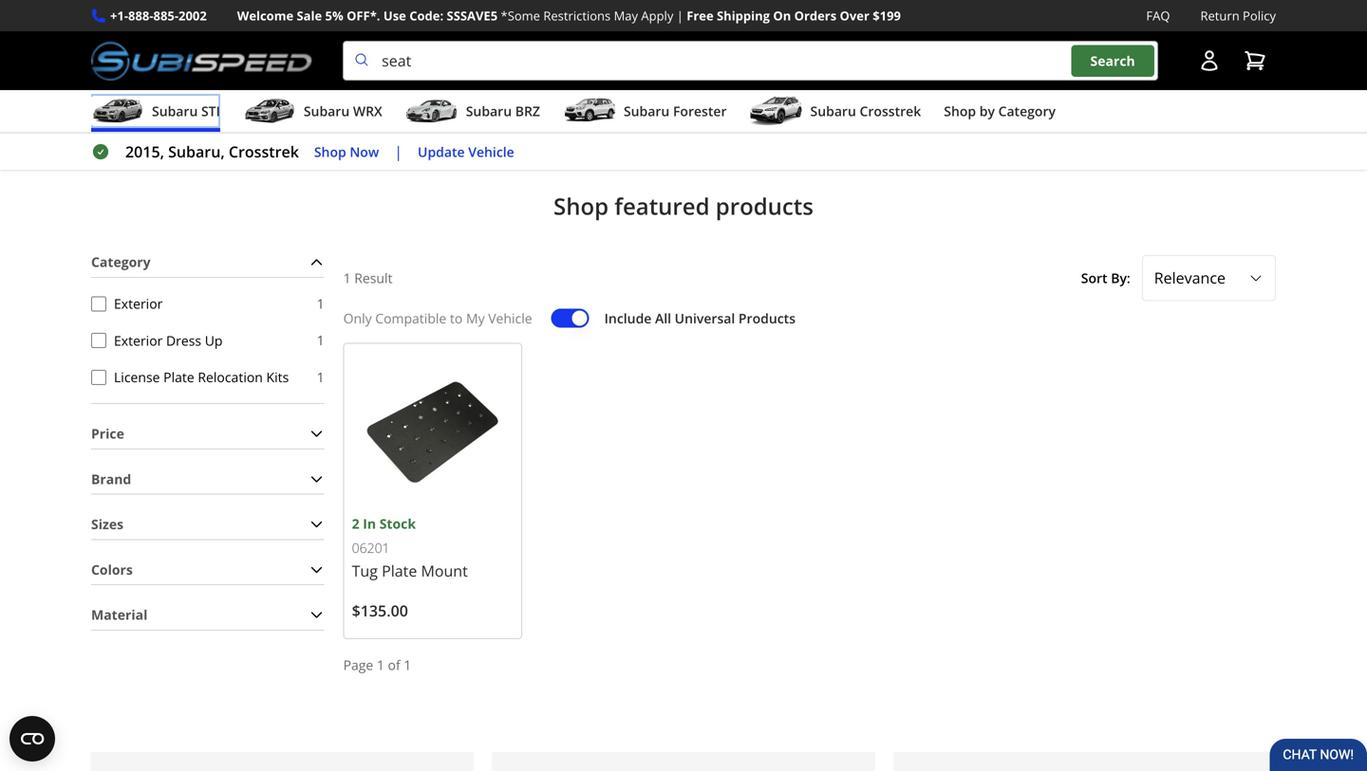 Task type: vqa. For each thing, say whether or not it's contained in the screenshot.
the leftmost With
yes



Task type: locate. For each thing, give the bounding box(es) containing it.
aerodynamic
[[239, 83, 331, 103]]

2 vertical spatial you
[[926, 174, 952, 194]]

especially
[[436, 105, 504, 126]]

subaru,
[[168, 142, 225, 162]]

subaru up subaru forester dropdown button
[[631, 60, 682, 80]]

welcome
[[237, 7, 293, 24]]

policy
[[1243, 7, 1276, 24]]

shop by category
[[944, 102, 1056, 120]]

can up these
[[534, 60, 559, 80]]

1 vertical spatial crosstrek
[[860, 102, 921, 120]]

0 horizontal spatial can
[[534, 60, 559, 80]]

give
[[563, 60, 591, 80]]

1 horizontal spatial a
[[924, 60, 933, 80]]

0 vertical spatial to
[[1040, 83, 1055, 103]]

with
[[239, 60, 272, 80], [427, 83, 460, 103], [662, 174, 694, 194]]

plate
[[163, 368, 194, 386], [382, 561, 417, 581]]

1 vertical spatial can
[[649, 83, 674, 103]]

2 vertical spatial with
[[662, 174, 694, 194]]

0 horizontal spatial are
[[359, 151, 382, 171]]

1 horizontal spatial to
[[1006, 128, 1020, 149]]

kits, down give
[[587, 83, 615, 103]]

0 vertical spatial kits,
[[471, 60, 500, 80]]

0 horizontal spatial kits
[[346, 174, 370, 194]]

0 horizontal spatial designed
[[386, 151, 450, 171]]

1 horizontal spatial our
[[698, 174, 723, 194]]

0 vertical spatial plate
[[163, 368, 194, 386]]

universal
[[675, 309, 735, 327]]

wrx,
[[686, 60, 722, 80]]

of
[[526, 83, 540, 103], [437, 128, 452, 149], [449, 197, 463, 217], [388, 656, 400, 675]]

1 horizontal spatial kits
[[755, 128, 780, 149]]

crosstrek up mounting
[[860, 102, 921, 120]]

a subaru sti thumbnail image image
[[91, 97, 144, 125]]

| left free
[[677, 7, 683, 24]]

2 vertical spatial kits,
[[894, 174, 922, 194]]

compatible
[[375, 309, 446, 327]]

can up fit
[[1022, 105, 1047, 126]]

subaru for subaru forester
[[624, 102, 670, 120]]

appearance.
[[335, 83, 423, 103]]

license
[[304, 60, 353, 80], [776, 83, 824, 103], [930, 105, 979, 126], [588, 128, 637, 149], [727, 174, 776, 194]]

are
[[627, 105, 650, 126], [359, 151, 382, 171]]

exterior up license
[[114, 332, 163, 350]]

are down appearance
[[359, 151, 382, 171]]

page
[[343, 656, 373, 675]]

2 vertical spatial can
[[1022, 105, 1047, 126]]

shop by category button
[[944, 94, 1056, 132]]

shipping
[[717, 7, 770, 24]]

0 horizontal spatial with
[[239, 60, 272, 80]]

safe
[[457, 174, 486, 194]]

and
[[822, 60, 849, 80], [991, 60, 1019, 80], [292, 128, 319, 149], [328, 151, 355, 171], [992, 151, 1019, 171], [490, 174, 517, 194], [314, 197, 341, 217]]

to left my
[[450, 309, 463, 327]]

wrx
[[353, 102, 382, 120]]

designed down relocate
[[654, 105, 718, 126]]

exterior right exterior button on the top left of the page
[[114, 295, 163, 313]]

more
[[1022, 60, 1060, 80]]

subaru inside subaru sti dropdown button
[[152, 102, 198, 120]]

subaru inside subaru brz dropdown button
[[466, 102, 512, 120]]

885-
[[153, 7, 178, 24]]

tug plate mount image
[[352, 352, 514, 514]]

| right now at the left top
[[394, 142, 403, 162]]

spot
[[312, 105, 343, 126]]

the down spot
[[323, 128, 346, 149]]

+1-888-885-2002 link
[[110, 6, 207, 26]]

1 horizontal spatial relocation
[[680, 128, 751, 149]]

1 horizontal spatial shop
[[553, 191, 609, 222]]

0 vertical spatial crosstrek
[[853, 60, 920, 80]]

2 horizontal spatial shop
[[944, 102, 976, 120]]

to left fit
[[1006, 128, 1020, 149]]

producers
[[744, 151, 817, 171]]

sleeker
[[937, 60, 988, 80]]

relocation up account
[[680, 128, 751, 149]]

shop left by
[[944, 102, 976, 120]]

and down premium
[[314, 197, 341, 217]]

subaru inside subaru crosstrek dropdown button
[[810, 102, 856, 120]]

1 result
[[343, 269, 393, 287]]

0 horizontal spatial to
[[450, 309, 463, 327]]

and down simple
[[490, 174, 517, 194]]

2 vertical spatial a
[[445, 174, 453, 194]]

kits up the producers on the top right
[[755, 128, 780, 149]]

1 horizontal spatial that
[[594, 105, 623, 126]]

subaru forester button
[[563, 94, 727, 132]]

exterior dress up
[[114, 332, 223, 350]]

with down into
[[662, 174, 694, 194]]

our
[[557, 128, 584, 149]]

subaru inside with our license plate relocation kits, you can give your subaru wrx, sti, forester, and crosstrek a sleeker and more aerodynamic appearance. with the help of these kits, you can relocate your license plate from its factory location to a covert or unique spot on your car. especially for subarus that are designed for performance, moving the license plate can improve airflow and the appearance of the front end. our license plate relocation kits have flexible mounting choices to fit your preferences and are designed for simple installation. take into account producers like perrin performance and subispeed for their premium kits that offer a safe and fashionable option. with our license plate relocation kits, you may improve the aesthetics and aerodynamics of your subaru.
[[631, 60, 682, 80]]

0 vertical spatial exterior
[[114, 295, 163, 313]]

1 horizontal spatial can
[[649, 83, 674, 103]]

0 vertical spatial are
[[627, 105, 650, 126]]

0 vertical spatial relocation
[[396, 60, 467, 80]]

our up aerodynamic
[[276, 60, 300, 80]]

plate down dress
[[163, 368, 194, 386]]

their
[[239, 174, 273, 194]]

your right give
[[595, 60, 627, 80]]

0 horizontal spatial shop
[[314, 143, 346, 161]]

vehicle
[[468, 143, 514, 161], [488, 309, 532, 327]]

kits down now at the left top
[[346, 174, 370, 194]]

brand
[[91, 470, 131, 488]]

and down unique
[[292, 128, 319, 149]]

2 horizontal spatial to
[[1040, 83, 1055, 103]]

appearance
[[350, 128, 433, 149]]

a up factory
[[924, 60, 933, 80]]

0 horizontal spatial |
[[394, 142, 403, 162]]

shop left now at the left top
[[314, 143, 346, 161]]

flexible
[[822, 128, 873, 149]]

that up aerodynamics
[[374, 174, 403, 194]]

relocation down perrin
[[819, 174, 890, 194]]

license down factory
[[930, 105, 979, 126]]

relocate
[[678, 83, 736, 103]]

with up car.
[[427, 83, 460, 103]]

designed up "offer"
[[386, 151, 450, 171]]

are up take
[[627, 105, 650, 126]]

1 vertical spatial kits,
[[587, 83, 615, 103]]

that
[[594, 105, 623, 126], [374, 174, 403, 194]]

vehicle right my
[[488, 309, 532, 327]]

perrin
[[849, 151, 892, 171]]

you down performance
[[926, 174, 952, 194]]

performance
[[896, 151, 988, 171]]

of right help
[[526, 83, 540, 103]]

1 vertical spatial plate
[[382, 561, 417, 581]]

improve down subispeed
[[990, 174, 1049, 194]]

can left relocate
[[649, 83, 674, 103]]

0 vertical spatial you
[[504, 60, 530, 80]]

exterior
[[114, 295, 163, 313], [114, 332, 163, 350]]

a
[[924, 60, 933, 80], [1059, 83, 1067, 103], [445, 174, 453, 194]]

result
[[354, 269, 393, 287]]

have
[[784, 128, 818, 149]]

2 exterior from the top
[[114, 332, 163, 350]]

you right a subaru forester thumbnail image
[[619, 83, 645, 103]]

shop inside dropdown button
[[944, 102, 976, 120]]

featured
[[614, 191, 710, 222]]

relocation up a subaru brz thumbnail image
[[396, 60, 467, 80]]

subaru for subaru wrx
[[304, 102, 350, 120]]

a subaru wrx thumbnail image image
[[243, 97, 296, 125]]

update vehicle
[[418, 143, 514, 161]]

off*.
[[347, 7, 380, 24]]

subaru crosstrek
[[810, 102, 921, 120]]

1 horizontal spatial with
[[427, 83, 460, 103]]

1 vertical spatial that
[[374, 174, 403, 194]]

crosstrek up from
[[853, 60, 920, 80]]

1 exterior from the top
[[114, 295, 163, 313]]

return policy link
[[1200, 6, 1276, 26]]

sizes button
[[91, 510, 324, 540]]

shop for shop featured products
[[553, 191, 609, 222]]

kits, up help
[[471, 60, 500, 80]]

888-
[[128, 7, 153, 24]]

return policy
[[1200, 7, 1276, 24]]

0 horizontal spatial relocation
[[396, 60, 467, 80]]

plate right tug on the bottom of the page
[[382, 561, 417, 581]]

2 horizontal spatial with
[[662, 174, 694, 194]]

choices
[[949, 128, 1002, 149]]

2 horizontal spatial kits,
[[894, 174, 922, 194]]

1 vertical spatial relocation
[[680, 128, 751, 149]]

2
[[352, 515, 359, 533]]

that right subarus on the top of the page
[[594, 105, 623, 126]]

subaru wrx button
[[243, 94, 382, 132]]

1
[[343, 269, 351, 287], [317, 295, 324, 313], [317, 331, 324, 349], [317, 368, 324, 386], [377, 656, 384, 675], [404, 656, 411, 675]]

location
[[980, 83, 1036, 103]]

1 vertical spatial with
[[427, 83, 460, 103]]

plate down the producers on the top right
[[780, 174, 815, 194]]

subaru sti button
[[91, 94, 220, 132]]

0 vertical spatial |
[[677, 7, 683, 24]]

subaru up take
[[624, 102, 670, 120]]

apply
[[641, 7, 673, 24]]

0 vertical spatial vehicle
[[468, 143, 514, 161]]

category button
[[91, 248, 324, 277]]

the down especially
[[456, 128, 479, 149]]

welcome sale 5% off*. use code: sssave5 *some restrictions may apply | free shipping on orders over $199
[[237, 7, 901, 24]]

you up help
[[504, 60, 530, 80]]

shop for shop by category
[[944, 102, 976, 120]]

1 vertical spatial our
[[698, 174, 723, 194]]

license down the producers on the top right
[[727, 174, 776, 194]]

and down choices
[[992, 151, 1019, 171]]

subaru left sti
[[152, 102, 198, 120]]

0 horizontal spatial that
[[374, 174, 403, 194]]

1 horizontal spatial you
[[619, 83, 645, 103]]

to down more
[[1040, 83, 1055, 103]]

shop down installation.
[[553, 191, 609, 222]]

1 horizontal spatial designed
[[654, 105, 718, 126]]

for down relocate
[[722, 105, 743, 126]]

a left the covert
[[1059, 83, 1067, 103]]

0 horizontal spatial plate
[[163, 368, 194, 386]]

subaru inside subaru forester dropdown button
[[624, 102, 670, 120]]

subaru up the flexible
[[810, 102, 856, 120]]

1 horizontal spatial improve
[[1051, 105, 1110, 126]]

subaru up front
[[466, 102, 512, 120]]

improve down the covert
[[1051, 105, 1110, 126]]

1 vertical spatial designed
[[386, 151, 450, 171]]

1 vertical spatial a
[[1059, 83, 1067, 103]]

with up aerodynamic
[[239, 60, 272, 80]]

2 vertical spatial crosstrek
[[229, 142, 299, 162]]

crosstrek up "their"
[[229, 142, 299, 162]]

2 vertical spatial relocation
[[819, 174, 890, 194]]

*some
[[501, 7, 540, 24]]

1 horizontal spatial plate
[[382, 561, 417, 581]]

select... image
[[1248, 271, 1264, 286]]

your
[[595, 60, 627, 80], [740, 83, 772, 103], [370, 105, 402, 126], [1042, 128, 1075, 149], [467, 197, 499, 217]]

a left safe at top
[[445, 174, 453, 194]]

dress
[[166, 332, 201, 350]]

our down account
[[698, 174, 723, 194]]

2 vertical spatial shop
[[553, 191, 609, 222]]

subispeed logo image
[[91, 41, 312, 81]]

crosstrek
[[853, 60, 920, 80], [860, 102, 921, 120], [229, 142, 299, 162]]

and up subaru crosstrek dropdown button
[[822, 60, 849, 80]]

subaru left wrx
[[304, 102, 350, 120]]

1 vertical spatial you
[[619, 83, 645, 103]]

1 vertical spatial exterior
[[114, 332, 163, 350]]

update vehicle button
[[418, 141, 514, 163]]

with our license plate relocation kits, you can give your subaru wrx, sti, forester, and crosstrek a sleeker and more aerodynamic appearance. with the help of these kits, you can relocate your license plate from its factory location to a covert or unique spot on your car. especially for subarus that are designed for performance, moving the license plate can improve airflow and the appearance of the front end. our license plate relocation kits have flexible mounting choices to fit your preferences and are designed for simple installation. take into account producers like perrin performance and subispeed for their premium kits that offer a safe and fashionable option. with our license plate relocation kits, you may improve the aesthetics and aerodynamics of your subaru.
[[239, 60, 1121, 217]]

kits, down performance
[[894, 174, 922, 194]]

vehicle up safe at top
[[468, 143, 514, 161]]

a subaru brz thumbnail image image
[[405, 97, 458, 125]]

0 vertical spatial shop
[[944, 102, 976, 120]]

0 horizontal spatial improve
[[990, 174, 1049, 194]]

2 horizontal spatial a
[[1059, 83, 1067, 103]]

1 vertical spatial shop
[[314, 143, 346, 161]]

0 vertical spatial designed
[[654, 105, 718, 126]]

your up appearance
[[370, 105, 402, 126]]

the
[[464, 83, 487, 103], [903, 105, 926, 126], [323, 128, 346, 149], [456, 128, 479, 149], [1053, 174, 1076, 194]]

its
[[906, 83, 923, 103]]

subaru for subaru crosstrek
[[810, 102, 856, 120]]

0 vertical spatial our
[[276, 60, 300, 80]]

airflow
[[239, 128, 288, 149]]

1 horizontal spatial kits,
[[587, 83, 615, 103]]

subaru inside subaru wrx dropdown button
[[304, 102, 350, 120]]

shop
[[944, 102, 976, 120], [314, 143, 346, 161], [553, 191, 609, 222]]

license up performance, at top
[[776, 83, 824, 103]]

2002
[[178, 7, 207, 24]]

button image
[[1198, 49, 1221, 72]]



Task type: describe. For each thing, give the bounding box(es) containing it.
account
[[684, 151, 741, 171]]

up
[[205, 332, 223, 350]]

0 horizontal spatial our
[[276, 60, 300, 80]]

factory
[[927, 83, 976, 103]]

plate up into
[[641, 128, 676, 149]]

License Plate Relocation Kits button
[[91, 370, 106, 385]]

for right subispeed
[[1101, 151, 1121, 171]]

for down help
[[508, 105, 528, 126]]

for up safe at top
[[454, 151, 475, 171]]

mount
[[421, 561, 468, 581]]

preferences
[[239, 151, 324, 171]]

offer
[[407, 174, 441, 194]]

only
[[343, 309, 372, 327]]

$135.00
[[352, 601, 408, 621]]

plate up appearance.
[[357, 60, 392, 80]]

faq
[[1146, 7, 1170, 24]]

Exterior Dress Up button
[[91, 333, 106, 348]]

may
[[956, 174, 987, 194]]

products
[[716, 191, 814, 222]]

open widget image
[[9, 717, 55, 762]]

price button
[[91, 420, 324, 449]]

brand button
[[91, 465, 324, 494]]

sizes
[[91, 516, 123, 534]]

colors button
[[91, 556, 324, 585]]

0 vertical spatial a
[[924, 60, 933, 80]]

these
[[544, 83, 583, 103]]

tug
[[352, 561, 378, 581]]

sale
[[297, 7, 322, 24]]

restrictions
[[543, 7, 611, 24]]

5%
[[325, 7, 343, 24]]

subaru sti
[[152, 102, 220, 120]]

your down safe at top
[[467, 197, 499, 217]]

of down a subaru brz thumbnail image
[[437, 128, 452, 149]]

0 vertical spatial can
[[534, 60, 559, 80]]

Exterior button
[[91, 296, 106, 312]]

update
[[418, 143, 465, 161]]

2 vertical spatial to
[[450, 309, 463, 327]]

subaru brz button
[[405, 94, 540, 132]]

0 vertical spatial improve
[[1051, 105, 1110, 126]]

shop now
[[314, 143, 379, 161]]

1 vertical spatial to
[[1006, 128, 1020, 149]]

sssave5
[[447, 7, 498, 24]]

of down safe at top
[[449, 197, 463, 217]]

help
[[491, 83, 522, 103]]

2 horizontal spatial can
[[1022, 105, 1047, 126]]

all
[[655, 309, 671, 327]]

installation.
[[529, 151, 611, 171]]

the down subispeed
[[1053, 174, 1076, 194]]

1 vertical spatial are
[[359, 151, 382, 171]]

2 in stock 06201 tug plate mount
[[352, 515, 468, 581]]

license up take
[[588, 128, 637, 149]]

a subaru forester thumbnail image image
[[563, 97, 616, 125]]

subaru forester
[[624, 102, 727, 120]]

0 horizontal spatial kits,
[[471, 60, 500, 80]]

subaru wrx
[[304, 102, 382, 120]]

front
[[483, 128, 518, 149]]

brz
[[515, 102, 540, 120]]

Select... button
[[1142, 255, 1276, 301]]

2015, subaru, crosstrek
[[125, 142, 299, 162]]

covert
[[1071, 83, 1115, 103]]

license up the subaru wrx
[[304, 60, 353, 80]]

0 vertical spatial kits
[[755, 128, 780, 149]]

and up location
[[991, 60, 1019, 80]]

subaru.
[[503, 197, 558, 217]]

sti,
[[726, 60, 751, 80]]

a subaru crosstrek thumbnail image image
[[750, 97, 803, 125]]

faq link
[[1146, 6, 1170, 26]]

plate down location
[[982, 105, 1018, 126]]

car.
[[406, 105, 432, 126]]

subaru for subaru sti
[[152, 102, 198, 120]]

1 vertical spatial |
[[394, 142, 403, 162]]

1 vertical spatial vehicle
[[488, 309, 532, 327]]

1 horizontal spatial are
[[627, 105, 650, 126]]

include all universal products
[[604, 309, 796, 327]]

page 1 of 1
[[343, 656, 411, 675]]

subaru crosstrek button
[[750, 94, 921, 132]]

1 horizontal spatial |
[[677, 7, 683, 24]]

0 vertical spatial with
[[239, 60, 272, 80]]

category
[[91, 253, 151, 271]]

plate up moving
[[828, 83, 864, 103]]

may
[[614, 7, 638, 24]]

your up subispeed
[[1042, 128, 1075, 149]]

license
[[114, 368, 160, 386]]

fashionable
[[521, 174, 604, 194]]

0 vertical spatial that
[[594, 105, 623, 126]]

on
[[773, 7, 791, 24]]

kits
[[266, 368, 289, 386]]

vehicle inside button
[[468, 143, 514, 161]]

material
[[91, 606, 148, 624]]

exterior for exterior dress up
[[114, 332, 163, 350]]

2 horizontal spatial you
[[926, 174, 952, 194]]

include
[[604, 309, 652, 327]]

2 horizontal spatial relocation
[[819, 174, 890, 194]]

1 vertical spatial improve
[[990, 174, 1049, 194]]

1 vertical spatial kits
[[346, 174, 370, 194]]

into
[[653, 151, 680, 171]]

orders
[[794, 7, 837, 24]]

the up especially
[[464, 83, 487, 103]]

search
[[1090, 52, 1135, 70]]

subaru brz
[[466, 102, 540, 120]]

subaru for subaru brz
[[466, 102, 512, 120]]

and up premium
[[328, 151, 355, 171]]

sort
[[1081, 269, 1108, 287]]

shop featured products
[[553, 191, 814, 222]]

your down sti,
[[740, 83, 772, 103]]

over
[[840, 7, 869, 24]]

+1-
[[110, 7, 128, 24]]

products
[[739, 309, 796, 327]]

the down its
[[903, 105, 926, 126]]

like
[[821, 151, 845, 171]]

license plate relocation kits
[[114, 368, 289, 386]]

shop for shop now
[[314, 143, 346, 161]]

category
[[998, 102, 1056, 120]]

by:
[[1111, 269, 1130, 287]]

only compatible to my vehicle
[[343, 309, 532, 327]]

forester
[[673, 102, 727, 120]]

0 horizontal spatial a
[[445, 174, 453, 194]]

crosstrek inside dropdown button
[[860, 102, 921, 120]]

exterior for exterior
[[114, 295, 163, 313]]

from
[[868, 83, 902, 103]]

of right page
[[388, 656, 400, 675]]

search input field
[[343, 41, 1158, 81]]

search button
[[1071, 45, 1154, 77]]

crosstrek inside with our license plate relocation kits, you can give your subaru wrx, sti, forester, and crosstrek a sleeker and more aerodynamic appearance. with the help of these kits, you can relocate your license plate from its factory location to a covert or unique spot on your car. especially for subarus that are designed for performance, moving the license plate can improve airflow and the appearance of the front end. our license plate relocation kits have flexible mounting choices to fit your preferences and are designed for simple installation. take into account producers like perrin performance and subispeed for their premium kits that offer a safe and fashionable option. with our license plate relocation kits, you may improve the aesthetics and aerodynamics of your subaru.
[[853, 60, 920, 80]]

subarus
[[532, 105, 590, 126]]

plate inside 2 in stock 06201 tug plate mount
[[382, 561, 417, 581]]

premium
[[276, 174, 342, 194]]

+1-888-885-2002
[[110, 7, 207, 24]]

fit
[[1024, 128, 1038, 149]]

2015,
[[125, 142, 164, 162]]

0 horizontal spatial you
[[504, 60, 530, 80]]

option.
[[608, 174, 658, 194]]



